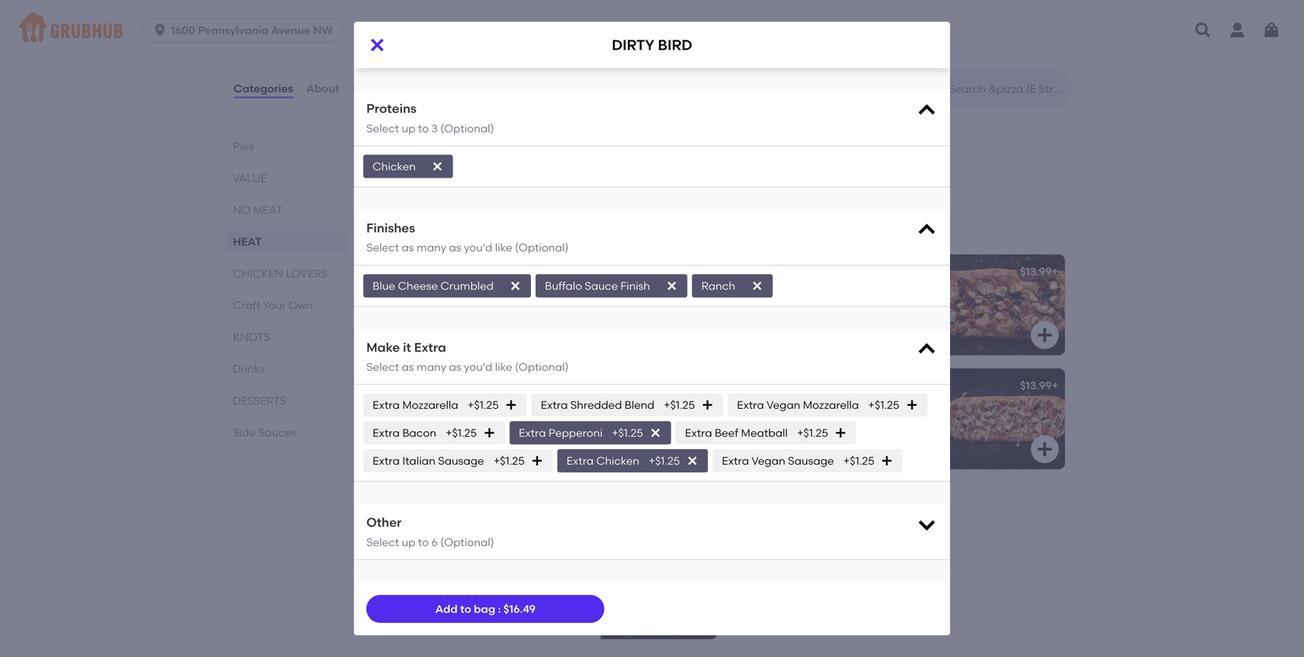 Task type: vqa. For each thing, say whether or not it's contained in the screenshot.
the bottommost Vegan
yes



Task type: describe. For each thing, give the bounding box(es) containing it.
0 horizontal spatial your
[[263, 299, 286, 312]]

blue
[[373, 279, 395, 293]]

like inside finishes select as many as you'd like (optional)
[[495, 241, 512, 254]]

avenue
[[271, 24, 311, 37]]

by
[[494, 571, 508, 584]]

pineapple jack'd image
[[949, 0, 1065, 72]]

the outlaw image
[[601, 255, 717, 356]]

blend
[[625, 399, 655, 412]]

1 vertical spatial chicken
[[596, 455, 640, 468]]

$13.99 for cbr
[[1020, 379, 1052, 392]]

it
[[403, 340, 411, 355]]

clicking
[[511, 571, 564, 584]]

extra italian sausage
[[373, 455, 484, 468]]

below
[[391, 587, 430, 600]]

extra for extra pepperoni
[[519, 427, 546, 440]]

knots
[[233, 331, 270, 344]]

$13.99 + for the outlaw
[[672, 265, 711, 278]]

value
[[233, 172, 267, 185]]

+$1.25 for extra chicken
[[649, 455, 680, 468]]

meatball
[[741, 427, 788, 440]]

extra for extra bacon
[[373, 427, 400, 440]]

craft for craft your own pizza
[[391, 549, 428, 563]]

+$1.25 for extra pepperoni
[[612, 427, 643, 440]]

cheese
[[398, 279, 438, 293]]

many inside finishes select as many as you'd like (optional)
[[417, 241, 447, 254]]

+$1.25 for extra mozzarella
[[468, 399, 499, 412]]

1 vertical spatial bird
[[426, 379, 452, 392]]

1 horizontal spatial lovers
[[462, 218, 528, 238]]

extra bacon
[[373, 427, 436, 440]]

1 vertical spatial chicken
[[233, 267, 283, 280]]

extra for extra vegan mozzarella
[[737, 399, 764, 412]]

🔥🔥🔥 image
[[601, 0, 717, 72]]

1600 pennsylvania avenue nw button
[[142, 18, 349, 43]]

extra for extra shredded blend
[[541, 399, 568, 412]]

jalapeño
[[373, 40, 423, 54]]

pennsylvania
[[198, 24, 268, 37]]

heat
[[233, 235, 262, 248]]

1 horizontal spatial dirty
[[612, 36, 655, 54]]

make
[[366, 340, 400, 355]]

no meat
[[233, 203, 282, 217]]

1 horizontal spatial craft your own
[[379, 502, 503, 522]]

your for by
[[430, 571, 461, 584]]

bacon
[[402, 427, 436, 440]]

or
[[477, 587, 494, 600]]

blk
[[739, 265, 760, 278]]

sausage for extra vegan sausage
[[788, 455, 834, 468]]

proteins
[[366, 101, 417, 116]]

+ for the outlaw
[[704, 265, 711, 278]]

1 mozzarella from the left
[[402, 399, 458, 412]]

shredded
[[571, 399, 622, 412]]

buffalo
[[545, 279, 582, 293]]

up for other
[[402, 536, 416, 549]]

+ for dirty bird
[[704, 379, 711, 392]]

+$1.25 for extra vegan mozzarella
[[868, 399, 900, 412]]

categories
[[234, 82, 293, 95]]

to for proteins
[[418, 122, 429, 135]]

blk image
[[949, 255, 1065, 356]]

finishes select as many as you'd like (optional)
[[366, 221, 569, 254]]

(optional) inside finishes select as many as you'd like (optional)
[[515, 241, 569, 254]]

buffalo
[[391, 96, 442, 109]]

side sauces
[[233, 426, 297, 439]]

the
[[391, 265, 413, 278]]

0 horizontal spatial dirty
[[391, 379, 424, 392]]

as up extra mozzarella
[[449, 361, 461, 374]]

reviews button
[[352, 61, 397, 116]]

6
[[432, 536, 438, 549]]

0 horizontal spatial own
[[289, 299, 313, 312]]

add
[[451, 587, 475, 600]]

buffalo 66 button
[[382, 85, 717, 186]]

1600
[[171, 24, 195, 37]]

other
[[366, 515, 402, 530]]

like inside make it extra select as many as you'd like (optional)
[[495, 361, 512, 374]]

0 horizontal spatial craft
[[233, 299, 260, 312]]

+$1.25 for extra shredded blend
[[664, 399, 695, 412]]

1 horizontal spatial dirty bird
[[612, 36, 692, 54]]

$13.99 + for cbr
[[1020, 379, 1059, 392]]

extra vegan mozzarella
[[737, 399, 859, 412]]

0 horizontal spatial lovers
[[286, 267, 328, 280]]

craft your own pizza image
[[601, 539, 717, 640]]

desserts
[[233, 394, 286, 408]]

reviews
[[353, 82, 396, 95]]

no
[[233, 203, 251, 217]]

extra pepperoni
[[519, 427, 603, 440]]

drinks
[[233, 363, 265, 376]]

0 vertical spatial chicken
[[379, 218, 458, 238]]

select for proteins
[[366, 122, 399, 135]]

finishes
[[366, 221, 415, 236]]

pizza
[[496, 549, 528, 563]]

select for finishes
[[366, 241, 399, 254]]

craft your own pizza
[[391, 549, 528, 563]]

+$1.25 for extra vegan sausage
[[844, 455, 875, 468]]

extra shredded blend
[[541, 399, 655, 412]]

dirty bird image
[[601, 369, 717, 470]]

1 horizontal spatial your
[[426, 502, 462, 522]]

pepperoni
[[549, 427, 603, 440]]

many inside make it extra select as many as you'd like (optional)
[[417, 361, 447, 374]]

0 horizontal spatial chicken
[[373, 160, 416, 173]]

ranch
[[702, 279, 735, 293]]

2 mozzarella from the left
[[803, 399, 859, 412]]

extra for extra italian sausage
[[373, 455, 400, 468]]

to for other
[[418, 536, 429, 549]]

your for pizza
[[431, 549, 462, 563]]

+ for blk
[[1052, 265, 1059, 278]]



Task type: locate. For each thing, give the bounding box(es) containing it.
(optional) up buffalo
[[515, 241, 569, 254]]

(optional) inside proteins select up to 3 (optional)
[[440, 122, 494, 135]]

select down make
[[366, 361, 399, 374]]

your up knots
[[263, 299, 286, 312]]

buffalo sauce finish
[[545, 279, 650, 293]]

$13.99 for the outlaw
[[672, 265, 704, 278]]

bag
[[474, 603, 495, 616]]

2 vertical spatial to
[[460, 603, 471, 616]]

up
[[402, 122, 416, 135], [402, 536, 416, 549]]

many up extra mozzarella
[[417, 361, 447, 374]]

you'd inside finishes select as many as you'd like (optional)
[[464, 241, 493, 254]]

chicken up the outlaw
[[379, 218, 458, 238]]

chicken down proteins
[[373, 160, 416, 173]]

to
[[433, 587, 448, 600]]

0 vertical spatial dirty
[[612, 36, 655, 54]]

0 vertical spatial your
[[431, 549, 462, 563]]

up left 6 at left bottom
[[402, 536, 416, 549]]

to left 3
[[418, 122, 429, 135]]

$13.99 + for blk
[[1020, 265, 1059, 278]]

up for proteins
[[402, 122, 416, 135]]

1 vertical spatial you'd
[[464, 361, 493, 374]]

extra for extra mozzarella
[[373, 399, 400, 412]]

mozzarella
[[402, 399, 458, 412], [803, 399, 859, 412]]

+$1.25 for extra bacon
[[446, 427, 477, 440]]

1 vertical spatial lovers
[[286, 267, 328, 280]]

0 vertical spatial chicken
[[373, 160, 416, 173]]

1 vertical spatial dirty bird
[[391, 379, 452, 392]]

2 up from the top
[[402, 536, 416, 549]]

own left pizza
[[465, 549, 493, 563]]

sausage
[[438, 455, 484, 468], [788, 455, 834, 468]]

1 vertical spatial dirty
[[391, 379, 424, 392]]

1 horizontal spatial sausage
[[788, 455, 834, 468]]

as down the it
[[402, 361, 414, 374]]

crumbled
[[441, 279, 494, 293]]

(optional) down 66
[[440, 122, 494, 135]]

+ for craft your own pizza
[[704, 549, 711, 563]]

buffalo 66
[[391, 96, 457, 109]]

craft inside 'craft your own by clicking below to add or remove toppings'
[[391, 571, 428, 584]]

chicken lovers down "heat"
[[233, 267, 328, 280]]

1 select from the top
[[366, 122, 399, 135]]

0 vertical spatial lovers
[[462, 218, 528, 238]]

2 craft from the top
[[391, 571, 428, 584]]

0 vertical spatial craft
[[233, 299, 260, 312]]

$13.99 for dirty bird
[[672, 379, 704, 392]]

mozzarella up the extra vegan sausage
[[803, 399, 859, 412]]

svg image
[[1194, 21, 1213, 40], [1262, 21, 1281, 40], [152, 23, 168, 38], [368, 36, 387, 54], [509, 280, 522, 292], [666, 280, 678, 292], [688, 326, 707, 345], [1036, 326, 1054, 345], [916, 339, 938, 361], [701, 399, 714, 412], [906, 399, 918, 412], [649, 427, 662, 440], [688, 440, 707, 459], [531, 455, 543, 468]]

sauces
[[258, 426, 297, 439]]

vegan up meatball
[[767, 399, 801, 412]]

+$1.25
[[468, 399, 499, 412], [664, 399, 695, 412], [868, 399, 900, 412], [446, 427, 477, 440], [612, 427, 643, 440], [797, 427, 828, 440], [494, 455, 525, 468], [649, 455, 680, 468], [844, 455, 875, 468]]

1 vertical spatial many
[[417, 361, 447, 374]]

0 vertical spatial vegan
[[767, 399, 801, 412]]

craft for craft your own by clicking below to add or remove toppings
[[391, 571, 428, 584]]

chicken down pepperoni
[[596, 455, 640, 468]]

own for by
[[463, 571, 492, 584]]

1 sausage from the left
[[438, 455, 484, 468]]

extra left the 'italian'
[[373, 455, 400, 468]]

(optional)
[[440, 122, 494, 135], [515, 241, 569, 254], [515, 361, 569, 374], [441, 536, 494, 549]]

1 vertical spatial vegan
[[752, 455, 786, 468]]

$13.99 for blk
[[1020, 265, 1052, 278]]

the outlaw
[[391, 265, 464, 278]]

0 vertical spatial to
[[418, 122, 429, 135]]

0 vertical spatial you'd
[[464, 241, 493, 254]]

craft down the 'italian'
[[379, 502, 422, 522]]

0 horizontal spatial craft your own
[[233, 299, 313, 312]]

+$1.25 for extra beef meatball
[[797, 427, 828, 440]]

1 up from the top
[[402, 122, 416, 135]]

2 select from the top
[[366, 241, 399, 254]]

select inside make it extra select as many as you'd like (optional)
[[366, 361, 399, 374]]

0 vertical spatial own
[[465, 549, 493, 563]]

craft down other select up to 6 (optional) at bottom left
[[391, 549, 428, 563]]

$13.99 + for craft your own pizza
[[672, 549, 711, 563]]

Search &pizza (E Street) search field
[[947, 82, 1066, 96]]

outlaw
[[415, 265, 464, 278]]

your up to on the left of page
[[430, 571, 461, 584]]

1 vertical spatial your
[[426, 502, 462, 522]]

2 many from the top
[[417, 361, 447, 374]]

(optional) inside other select up to 6 (optional)
[[441, 536, 494, 549]]

1600 pennsylvania avenue nw
[[171, 24, 333, 37]]

meat
[[253, 203, 282, 217]]

to inside other select up to 6 (optional)
[[418, 536, 429, 549]]

sausage right the 'italian'
[[438, 455, 484, 468]]

select down proteins
[[366, 122, 399, 135]]

chicken
[[373, 160, 416, 173], [596, 455, 640, 468]]

svg image
[[688, 43, 707, 61], [1036, 43, 1054, 61], [916, 100, 938, 122], [431, 160, 444, 173], [916, 219, 938, 241], [751, 280, 763, 292], [505, 399, 518, 412], [483, 427, 496, 440], [835, 427, 847, 440], [1036, 440, 1054, 459], [686, 455, 699, 468], [881, 455, 893, 468], [916, 514, 938, 536]]

up inside other select up to 6 (optional)
[[402, 536, 416, 549]]

0 vertical spatial like
[[495, 241, 512, 254]]

select down other
[[366, 536, 399, 549]]

vegan
[[767, 399, 801, 412], [752, 455, 786, 468]]

+
[[704, 265, 711, 278], [1052, 265, 1059, 278], [704, 379, 711, 392], [1052, 379, 1059, 392], [704, 549, 711, 563]]

categories button
[[233, 61, 294, 116]]

many
[[417, 241, 447, 254], [417, 361, 447, 374]]

0 vertical spatial your
[[263, 299, 286, 312]]

vegan down meatball
[[752, 455, 786, 468]]

extra up extra pepperoni
[[541, 399, 568, 412]]

your
[[431, 549, 462, 563], [430, 571, 461, 584]]

beef
[[715, 427, 739, 440]]

lovers
[[462, 218, 528, 238], [286, 267, 328, 280]]

blue cheese crumbled
[[373, 279, 494, 293]]

bird
[[658, 36, 692, 54], [426, 379, 452, 392]]

cbr
[[739, 379, 763, 392]]

chicken lovers up outlaw
[[379, 218, 528, 238]]

1 many from the top
[[417, 241, 447, 254]]

remove
[[496, 587, 541, 600]]

extra for extra beef meatball
[[685, 427, 712, 440]]

your down 6 at left bottom
[[431, 549, 462, 563]]

0 vertical spatial craft your own
[[233, 299, 313, 312]]

0 vertical spatial dirty bird
[[612, 36, 692, 54]]

chicken lovers
[[379, 218, 528, 238], [233, 267, 328, 280]]

1 horizontal spatial mozzarella
[[803, 399, 859, 412]]

buffalo 66 image
[[601, 85, 717, 186]]

extra chicken
[[567, 455, 640, 468]]

extra beef meatball
[[685, 427, 788, 440]]

craft up below
[[391, 571, 428, 584]]

1 vertical spatial like
[[495, 361, 512, 374]]

0 horizontal spatial dirty bird
[[391, 379, 452, 392]]

extra down cbr
[[737, 399, 764, 412]]

toppings
[[391, 603, 447, 616]]

1 vertical spatial craft
[[379, 502, 422, 522]]

sausage down extra vegan mozzarella
[[788, 455, 834, 468]]

0 vertical spatial craft
[[391, 549, 428, 563]]

craft your own up 6 at left bottom
[[379, 502, 503, 522]]

0 horizontal spatial chicken lovers
[[233, 267, 328, 280]]

0 horizontal spatial sausage
[[438, 455, 484, 468]]

extra for extra chicken
[[567, 455, 594, 468]]

cbr image
[[949, 369, 1065, 470]]

0 vertical spatial chicken lovers
[[379, 218, 528, 238]]

extra left beef
[[685, 427, 712, 440]]

0 vertical spatial bird
[[658, 36, 692, 54]]

1 horizontal spatial chicken lovers
[[379, 218, 528, 238]]

many up the outlaw
[[417, 241, 447, 254]]

craft your own by clicking below to add or remove toppings
[[391, 571, 564, 616]]

as up outlaw
[[449, 241, 461, 254]]

chicken down "heat"
[[233, 267, 283, 280]]

italian
[[402, 455, 436, 468]]

add to bag : $16.49
[[435, 603, 536, 616]]

other select up to 6 (optional)
[[366, 515, 494, 549]]

0 horizontal spatial mozzarella
[[402, 399, 458, 412]]

add
[[435, 603, 458, 616]]

main navigation navigation
[[0, 0, 1304, 61]]

dirty
[[612, 36, 655, 54], [391, 379, 424, 392]]

your
[[263, 299, 286, 312], [426, 502, 462, 522]]

as
[[402, 241, 414, 254], [449, 241, 461, 254], [402, 361, 414, 374], [449, 361, 461, 374]]

nw
[[313, 24, 333, 37]]

select inside proteins select up to 3 (optional)
[[366, 122, 399, 135]]

search icon image
[[924, 79, 943, 98]]

1 horizontal spatial chicken
[[596, 455, 640, 468]]

extra down pepperoni
[[567, 455, 594, 468]]

craft up knots
[[233, 299, 260, 312]]

2 like from the top
[[495, 361, 512, 374]]

up inside proteins select up to 3 (optional)
[[402, 122, 416, 135]]

your inside 'craft your own by clicking below to add or remove toppings'
[[430, 571, 461, 584]]

1 vertical spatial own
[[466, 502, 503, 522]]

0 horizontal spatial chicken
[[233, 267, 283, 280]]

:
[[498, 603, 501, 616]]

about
[[306, 82, 339, 95]]

1 like from the top
[[495, 241, 512, 254]]

1 horizontal spatial bird
[[658, 36, 692, 54]]

3 select from the top
[[366, 361, 399, 374]]

dirty bird
[[612, 36, 692, 54], [391, 379, 452, 392]]

1 vertical spatial up
[[402, 536, 416, 549]]

+ for cbr
[[1052, 379, 1059, 392]]

vegan for mozzarella
[[767, 399, 801, 412]]

side
[[233, 426, 256, 439]]

extra left bacon
[[373, 427, 400, 440]]

0 vertical spatial up
[[402, 122, 416, 135]]

mozzarella up bacon
[[402, 399, 458, 412]]

(optional) up craft your own pizza
[[441, 536, 494, 549]]

1 craft from the top
[[391, 549, 428, 563]]

1 you'd from the top
[[464, 241, 493, 254]]

$13.99 + for dirty bird
[[672, 379, 711, 392]]

1 vertical spatial craft your own
[[379, 502, 503, 522]]

4 select from the top
[[366, 536, 399, 549]]

select down the finishes
[[366, 241, 399, 254]]

craft
[[233, 299, 260, 312], [379, 502, 422, 522]]

up down proteins
[[402, 122, 416, 135]]

proteins select up to 3 (optional)
[[366, 101, 494, 135]]

your up 6 at left bottom
[[426, 502, 462, 522]]

craft your own up knots
[[233, 299, 313, 312]]

sausage for extra italian sausage
[[438, 455, 484, 468]]

2 you'd from the top
[[464, 361, 493, 374]]

extra mozzarella
[[373, 399, 458, 412]]

66
[[444, 96, 457, 109]]

extra vegan sausage
[[722, 455, 834, 468]]

about button
[[306, 61, 340, 116]]

sauce
[[585, 279, 618, 293]]

own
[[289, 299, 313, 312], [466, 502, 503, 522]]

1 horizontal spatial chicken
[[379, 218, 458, 238]]

extra down the extra beef meatball at the bottom right of page
[[722, 455, 749, 468]]

you'd inside make it extra select as many as you'd like (optional)
[[464, 361, 493, 374]]

finish
[[621, 279, 650, 293]]

0 vertical spatial own
[[289, 299, 313, 312]]

craft
[[391, 549, 428, 563], [391, 571, 428, 584]]

2 sausage from the left
[[788, 455, 834, 468]]

1 vertical spatial craft
[[391, 571, 428, 584]]

chicken
[[379, 218, 458, 238], [233, 267, 283, 280]]

extra up extra bacon on the bottom of the page
[[373, 399, 400, 412]]

0 vertical spatial many
[[417, 241, 447, 254]]

1 horizontal spatial own
[[466, 502, 503, 522]]

$13.99 +
[[672, 265, 711, 278], [1020, 265, 1059, 278], [672, 379, 711, 392], [1020, 379, 1059, 392], [672, 549, 711, 563]]

1 vertical spatial your
[[430, 571, 461, 584]]

own up or
[[463, 571, 492, 584]]

to left 6 at left bottom
[[418, 536, 429, 549]]

to inside proteins select up to 3 (optional)
[[418, 122, 429, 135]]

to down add
[[460, 603, 471, 616]]

0 horizontal spatial bird
[[426, 379, 452, 392]]

(optional) up extra shredded blend
[[515, 361, 569, 374]]

extra right the it
[[414, 340, 446, 355]]

extra for extra vegan sausage
[[722, 455, 749, 468]]

1 vertical spatial own
[[463, 571, 492, 584]]

1 horizontal spatial craft
[[379, 502, 422, 522]]

own inside 'craft your own by clicking below to add or remove toppings'
[[463, 571, 492, 584]]

extra left pepperoni
[[519, 427, 546, 440]]

craft your own
[[233, 299, 313, 312], [379, 502, 503, 522]]

like
[[495, 241, 512, 254], [495, 361, 512, 374]]

make it extra select as many as you'd like (optional)
[[366, 340, 569, 374]]

$13.99
[[672, 265, 704, 278], [1020, 265, 1052, 278], [672, 379, 704, 392], [1020, 379, 1052, 392], [672, 549, 704, 563]]

own for pizza
[[465, 549, 493, 563]]

as up the the
[[402, 241, 414, 254]]

1 vertical spatial to
[[418, 536, 429, 549]]

select inside other select up to 6 (optional)
[[366, 536, 399, 549]]

(optional) inside make it extra select as many as you'd like (optional)
[[515, 361, 569, 374]]

1 vertical spatial chicken lovers
[[233, 267, 328, 280]]

svg image inside 1600 pennsylvania avenue nw button
[[152, 23, 168, 38]]

select for other
[[366, 536, 399, 549]]

+$1.25 for extra italian sausage
[[494, 455, 525, 468]]

$13.99 for craft your own pizza
[[672, 549, 704, 563]]

vegan for sausage
[[752, 455, 786, 468]]

$16.49
[[504, 603, 536, 616]]

pies
[[233, 140, 254, 153]]

select
[[366, 122, 399, 135], [366, 241, 399, 254], [366, 361, 399, 374], [366, 536, 399, 549]]

3
[[432, 122, 438, 135]]

select inside finishes select as many as you'd like (optional)
[[366, 241, 399, 254]]

extra inside make it extra select as many as you'd like (optional)
[[414, 340, 446, 355]]



